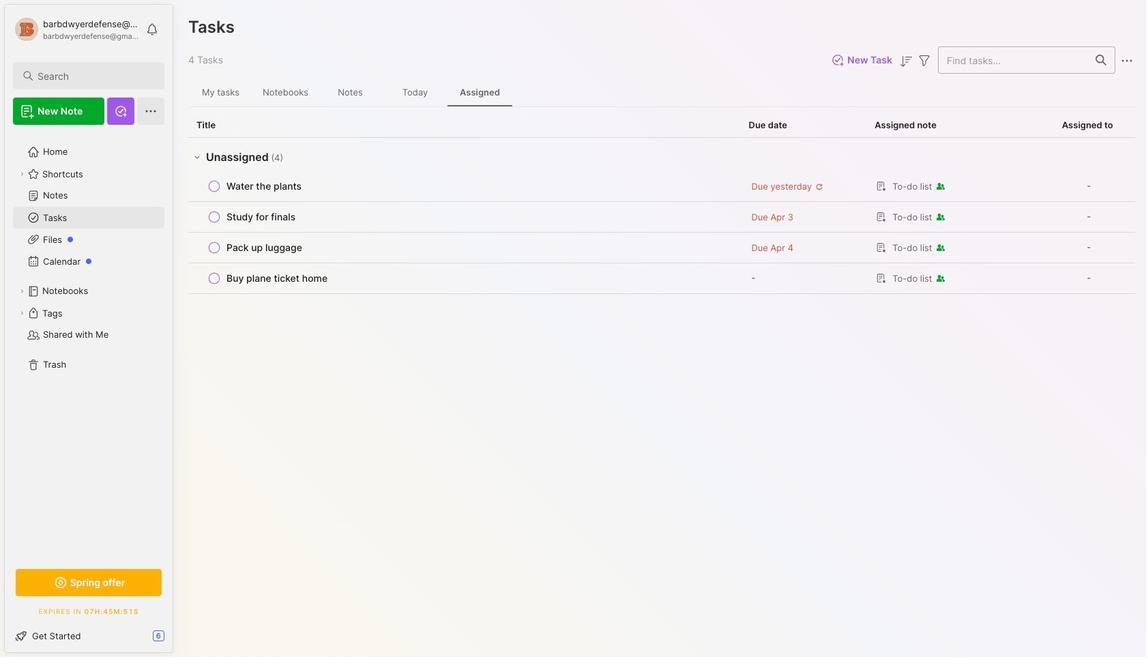 Task type: locate. For each thing, give the bounding box(es) containing it.
main element
[[0, 0, 177, 657]]

create a task image
[[286, 149, 302, 165]]

study for finals 2 cell
[[227, 210, 296, 224]]

Find tasks… text field
[[939, 49, 1088, 71]]

filter tasks image
[[916, 52, 933, 69]]

Help and Learning task checklist field
[[5, 625, 173, 647]]

buy plane ticket home 4 cell
[[227, 272, 328, 285]]

tree
[[5, 133, 173, 554]]

row
[[188, 171, 1135, 202], [197, 177, 732, 196], [188, 202, 1135, 233], [197, 207, 732, 227], [188, 233, 1135, 263], [197, 238, 732, 257], [188, 263, 1135, 294], [197, 269, 732, 288]]

row group
[[188, 138, 1135, 294]]

None search field
[[38, 68, 152, 84]]

none search field inside main element
[[38, 68, 152, 84]]

Sort tasks by… field
[[898, 52, 914, 69]]



Task type: vqa. For each thing, say whether or not it's contained in the screenshot.
'search field'
yes



Task type: describe. For each thing, give the bounding box(es) containing it.
Filter tasks field
[[916, 51, 933, 69]]

pack up luggage 3 cell
[[227, 241, 302, 255]]

expand notebooks image
[[18, 287, 26, 295]]

More actions and view options field
[[1116, 51, 1135, 69]]

tree inside main element
[[5, 133, 173, 554]]

Search text field
[[38, 70, 152, 83]]

expand tags image
[[18, 309, 26, 317]]

water the plants 1 cell
[[227, 179, 302, 193]]

Account field
[[13, 16, 139, 43]]

more actions and view options image
[[1119, 52, 1135, 69]]

collapse unassigned image
[[192, 152, 203, 162]]

click to collapse image
[[172, 632, 183, 648]]



